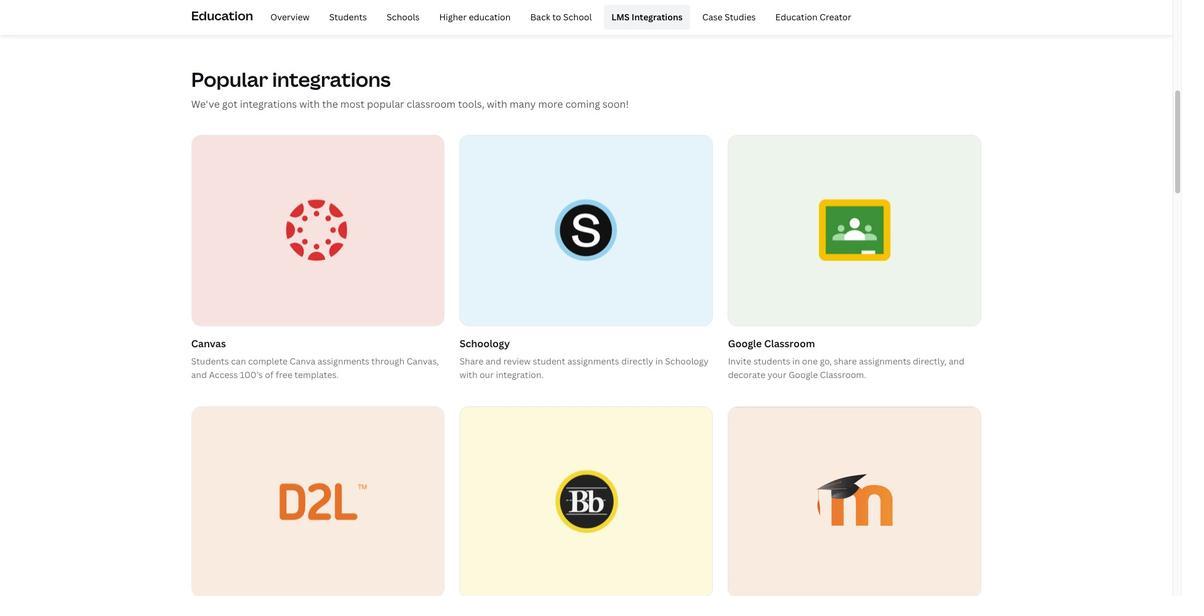 Task type: describe. For each thing, give the bounding box(es) containing it.
with inside share and review student assignments directly in schoology with our integration.
[[460, 369, 478, 381]]

most
[[341, 97, 365, 111]]

review
[[504, 355, 531, 367]]

overview
[[271, 11, 310, 23]]

classroom.
[[820, 369, 867, 381]]

to
[[553, 11, 561, 23]]

higher education link
[[432, 5, 518, 30]]

popular integrations we've got integrations with the most popular classroom tools, with many more coming soon!
[[191, 66, 629, 111]]

google classroom image
[[729, 136, 982, 326]]

one
[[803, 355, 818, 367]]

back to school link
[[523, 5, 600, 30]]

and inside invite students in one go, share assignments directly, and decorate your google classroom.
[[949, 355, 965, 367]]

case studies link
[[695, 5, 764, 30]]

schoology inside share and review student assignments directly in schoology with our integration.
[[665, 355, 709, 367]]

canvas image
[[192, 136, 444, 326]]

we've
[[191, 97, 220, 111]]

0 horizontal spatial with
[[299, 97, 320, 111]]

our
[[480, 369, 494, 381]]

assignments inside invite students in one go, share assignments directly, and decorate your google classroom.
[[859, 355, 911, 367]]

in inside share and review student assignments directly in schoology with our integration.
[[656, 355, 663, 367]]

education for education creator
[[776, 11, 818, 23]]

student
[[533, 355, 566, 367]]

more
[[538, 97, 563, 111]]

of
[[265, 369, 274, 381]]

moodle image
[[729, 407, 982, 596]]

templates.
[[295, 369, 339, 381]]

studies
[[725, 11, 756, 23]]

students
[[754, 355, 791, 367]]

coming
[[566, 97, 601, 111]]

integrations
[[632, 11, 683, 23]]

canvas
[[191, 337, 226, 350]]

2 horizontal spatial with
[[487, 97, 508, 111]]

in inside invite students in one go, share assignments directly, and decorate your google classroom.
[[793, 355, 800, 367]]

education creator
[[776, 11, 852, 23]]

c2l image
[[192, 407, 444, 596]]

case
[[703, 11, 723, 23]]

decorate
[[728, 369, 766, 381]]

education
[[469, 11, 511, 23]]

popular
[[367, 97, 404, 111]]

schools
[[387, 11, 420, 23]]



Task type: locate. For each thing, give the bounding box(es) containing it.
integrations right the got
[[240, 97, 297, 111]]

lms
[[612, 11, 630, 23]]

assignments
[[318, 355, 370, 367], [568, 355, 620, 367], [859, 355, 911, 367]]

in left "one"
[[793, 355, 800, 367]]

in right directly
[[656, 355, 663, 367]]

1 horizontal spatial schoology
[[665, 355, 709, 367]]

1 horizontal spatial and
[[486, 355, 502, 367]]

google up 'invite'
[[728, 337, 762, 350]]

assignments inside the students can complete canva assignments through canvas, and access 100's of free templates.
[[318, 355, 370, 367]]

share
[[460, 355, 484, 367]]

google classroom
[[728, 337, 816, 350]]

education
[[191, 7, 253, 24], [776, 11, 818, 23]]

overview link
[[263, 5, 317, 30]]

and up "our"
[[486, 355, 502, 367]]

students inside menu bar
[[329, 11, 367, 23]]

students link
[[322, 5, 375, 30]]

1 vertical spatial integrations
[[240, 97, 297, 111]]

2 in from the left
[[793, 355, 800, 367]]

higher
[[439, 11, 467, 23]]

canva
[[290, 355, 316, 367]]

lms integrations link
[[604, 5, 690, 30]]

0 horizontal spatial in
[[656, 355, 663, 367]]

many
[[510, 97, 536, 111]]

back
[[531, 11, 551, 23]]

assignments left directly
[[568, 355, 620, 367]]

higher education
[[439, 11, 511, 23]]

with
[[299, 97, 320, 111], [487, 97, 508, 111], [460, 369, 478, 381]]

assignments right share
[[859, 355, 911, 367]]

schools link
[[379, 5, 427, 30]]

in
[[656, 355, 663, 367], [793, 355, 800, 367]]

classroom
[[765, 337, 816, 350]]

1 horizontal spatial with
[[460, 369, 478, 381]]

lms integrations
[[612, 11, 683, 23]]

can
[[231, 355, 246, 367]]

complete
[[248, 355, 288, 367]]

1 vertical spatial schoology
[[665, 355, 709, 367]]

share
[[834, 355, 857, 367]]

0 horizontal spatial education
[[191, 7, 253, 24]]

with left the
[[299, 97, 320, 111]]

creator
[[820, 11, 852, 23]]

invite
[[728, 355, 752, 367]]

case studies
[[703, 11, 756, 23]]

100's
[[240, 369, 263, 381]]

1 vertical spatial google
[[789, 369, 818, 381]]

google
[[728, 337, 762, 350], [789, 369, 818, 381]]

1 in from the left
[[656, 355, 663, 367]]

1 horizontal spatial students
[[329, 11, 367, 23]]

3 assignments from the left
[[859, 355, 911, 367]]

0 horizontal spatial and
[[191, 369, 207, 381]]

integration.
[[496, 369, 544, 381]]

canvas,
[[407, 355, 439, 367]]

and
[[486, 355, 502, 367], [949, 355, 965, 367], [191, 369, 207, 381]]

the
[[322, 97, 338, 111]]

0 vertical spatial integrations
[[272, 66, 391, 92]]

0 horizontal spatial google
[[728, 337, 762, 350]]

schoology up share
[[460, 337, 510, 350]]

education creator link
[[769, 5, 859, 30]]

go,
[[820, 355, 832, 367]]

assignments inside share and review student assignments directly in schoology with our integration.
[[568, 355, 620, 367]]

2 horizontal spatial and
[[949, 355, 965, 367]]

integrations up the
[[272, 66, 391, 92]]

and right directly,
[[949, 355, 965, 367]]

with down share
[[460, 369, 478, 381]]

0 horizontal spatial students
[[191, 355, 229, 367]]

01 header background1 image
[[587, 0, 1173, 25]]

students left schools
[[329, 11, 367, 23]]

assignments for schoology
[[568, 355, 620, 367]]

1 horizontal spatial in
[[793, 355, 800, 367]]

integrations
[[272, 66, 391, 92], [240, 97, 297, 111]]

1 horizontal spatial education
[[776, 11, 818, 23]]

0 horizontal spatial assignments
[[318, 355, 370, 367]]

access
[[209, 369, 238, 381]]

school
[[564, 11, 592, 23]]

directly,
[[913, 355, 947, 367]]

schoology image
[[460, 136, 713, 326]]

education inside menu bar
[[776, 11, 818, 23]]

google down "one"
[[789, 369, 818, 381]]

students can complete canva assignments through canvas, and access 100's of free templates.
[[191, 355, 439, 381]]

students
[[329, 11, 367, 23], [191, 355, 229, 367]]

0 vertical spatial students
[[329, 11, 367, 23]]

soon!
[[603, 97, 629, 111]]

schoology
[[460, 337, 510, 350], [665, 355, 709, 367]]

invite students in one go, share assignments directly, and decorate your google classroom.
[[728, 355, 965, 381]]

students for students can complete canva assignments through canvas, and access 100's of free templates.
[[191, 355, 229, 367]]

2 horizontal spatial assignments
[[859, 355, 911, 367]]

1 vertical spatial students
[[191, 355, 229, 367]]

students inside the students can complete canva assignments through canvas, and access 100's of free templates.
[[191, 355, 229, 367]]

free
[[276, 369, 293, 381]]

back to school
[[531, 11, 592, 23]]

schoology right directly
[[665, 355, 709, 367]]

assignments up "templates."
[[318, 355, 370, 367]]

share and review student assignments directly in schoology with our integration.
[[460, 355, 709, 381]]

with left many
[[487, 97, 508, 111]]

1 horizontal spatial assignments
[[568, 355, 620, 367]]

through
[[372, 355, 405, 367]]

students for students
[[329, 11, 367, 23]]

menu bar containing overview
[[258, 5, 859, 30]]

menu bar
[[258, 5, 859, 30]]

tools,
[[458, 97, 485, 111]]

your
[[768, 369, 787, 381]]

blackboard image
[[460, 407, 713, 596]]

google inside invite students in one go, share assignments directly, and decorate your google classroom.
[[789, 369, 818, 381]]

1 assignments from the left
[[318, 355, 370, 367]]

2 assignments from the left
[[568, 355, 620, 367]]

students down 'canvas'
[[191, 355, 229, 367]]

and inside the students can complete canva assignments through canvas, and access 100's of free templates.
[[191, 369, 207, 381]]

0 vertical spatial schoology
[[460, 337, 510, 350]]

classroom
[[407, 97, 456, 111]]

0 horizontal spatial schoology
[[460, 337, 510, 350]]

and left access
[[191, 369, 207, 381]]

education for education
[[191, 7, 253, 24]]

0 vertical spatial google
[[728, 337, 762, 350]]

got
[[222, 97, 238, 111]]

assignments for canvas
[[318, 355, 370, 367]]

1 horizontal spatial google
[[789, 369, 818, 381]]

and inside share and review student assignments directly in schoology with our integration.
[[486, 355, 502, 367]]

directly
[[622, 355, 654, 367]]

popular
[[191, 66, 268, 92]]



Task type: vqa. For each thing, say whether or not it's contained in the screenshot.
top Students
yes



